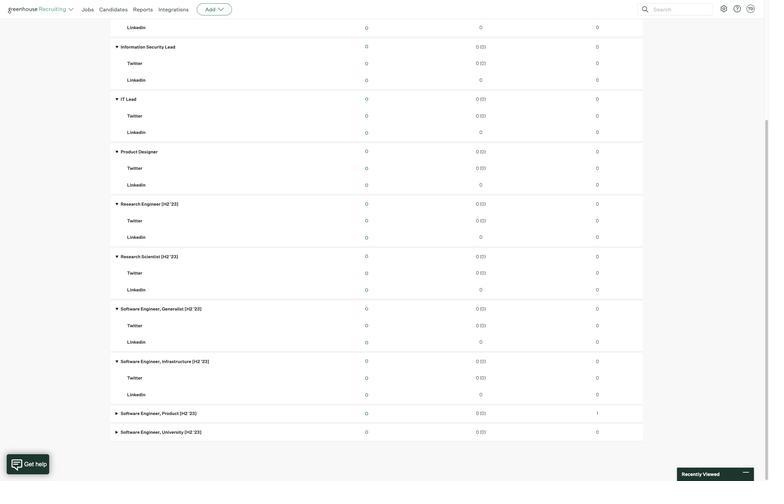 Task type: vqa. For each thing, say whether or not it's contained in the screenshot.
Infrastructure
yes



Task type: describe. For each thing, give the bounding box(es) containing it.
10 0 link from the top
[[365, 182, 369, 188]]

information security lead
[[120, 44, 176, 49]]

[h2 for generalist
[[185, 306, 193, 312]]

1
[[597, 411, 599, 416]]

5 0 link from the top
[[365, 96, 369, 102]]

16 (0) from the top
[[480, 429, 486, 435]]

software engineer, infrastructure [h2 '23]
[[120, 359, 209, 364]]

6 0 (0) from the top
[[476, 166, 486, 171]]

1 horizontal spatial lead
[[165, 44, 176, 49]]

information
[[121, 44, 146, 49]]

engineer, for product
[[141, 411, 161, 416]]

software for software engineer, infrastructure [h2 '23]
[[121, 359, 140, 364]]

linkedin for it lead
[[127, 130, 146, 135]]

jobs link
[[82, 6, 94, 13]]

twitter for product designer
[[127, 166, 142, 171]]

1 0 link from the top
[[365, 25, 369, 31]]

3 0 link from the top
[[365, 61, 369, 66]]

13 (0) from the top
[[480, 359, 486, 364]]

twitter for research scientist [h2 '23]
[[127, 270, 142, 276]]

candidates link
[[99, 6, 128, 13]]

add button
[[197, 3, 232, 15]]

3 0 (0) from the top
[[476, 97, 486, 102]]

9 0 link from the top
[[365, 165, 369, 171]]

recently viewed
[[682, 471, 720, 477]]

it lead
[[120, 97, 137, 102]]

'23] for infrastructure
[[201, 359, 209, 364]]

scientist
[[142, 254, 160, 259]]

11 0 (0) from the top
[[476, 306, 486, 312]]

22 0 link from the top
[[365, 392, 369, 398]]

8 0 (0) from the top
[[476, 218, 486, 223]]

4 0 (0) from the top
[[476, 113, 486, 118]]

9 0 (0) from the top
[[476, 254, 486, 259]]

13 0 link from the top
[[365, 235, 369, 240]]

product designer
[[120, 149, 158, 154]]

twitter for it lead
[[127, 113, 142, 118]]

linkedin for research engineer [h2 '23]
[[127, 235, 146, 240]]

11 0 link from the top
[[365, 201, 369, 207]]

8 (0) from the top
[[480, 218, 486, 223]]

15 0 link from the top
[[365, 270, 369, 276]]

21 0 link from the top
[[365, 375, 369, 381]]

linkedin for research scientist [h2 '23]
[[127, 287, 146, 292]]

security
[[146, 44, 164, 49]]

td button
[[747, 5, 755, 13]]

14 0 link from the top
[[365, 253, 369, 259]]

research for scientist
[[121, 254, 141, 259]]

research scientist [h2 '23]
[[120, 254, 178, 259]]

jobs
[[82, 6, 94, 13]]

university
[[162, 429, 184, 435]]

research for engineer
[[121, 201, 141, 207]]

13 0 (0) from the top
[[476, 359, 486, 364]]

7 0 link from the top
[[365, 130, 369, 136]]

10 0 (0) from the top
[[476, 270, 486, 276]]

[h2 for product
[[180, 411, 188, 416]]

15 0 (0) from the top
[[476, 411, 486, 416]]

integrations
[[159, 6, 189, 13]]

6 0 link from the top
[[365, 113, 369, 119]]

Search text field
[[653, 5, 707, 14]]

it
[[121, 97, 125, 102]]

14 (0) from the top
[[480, 375, 486, 381]]

'23] for university
[[193, 429, 202, 435]]

research engineer [h2 '23]
[[120, 201, 179, 207]]

[h2 right the engineer
[[162, 201, 169, 207]]

greenhouse recruiting image
[[8, 5, 68, 13]]

viewed
[[703, 471, 720, 477]]

infrastructure
[[162, 359, 191, 364]]

linkedin for software engineer, infrastructure [h2 '23]
[[127, 392, 146, 397]]

td button
[[746, 3, 757, 14]]

'23] for generalist
[[194, 306, 202, 312]]

7 (0) from the top
[[480, 201, 486, 207]]

6 (0) from the top
[[480, 166, 486, 171]]



Task type: locate. For each thing, give the bounding box(es) containing it.
18 0 link from the top
[[365, 323, 369, 328]]

3 software from the top
[[121, 411, 140, 416]]

2 0 (0) from the top
[[476, 61, 486, 66]]

1 vertical spatial research
[[121, 254, 141, 259]]

1 (0) from the top
[[480, 44, 486, 49]]

7 twitter from the top
[[127, 323, 142, 328]]

twitter for research engineer [h2 '23]
[[127, 218, 142, 223]]

[h2
[[162, 201, 169, 207], [161, 254, 169, 259], [185, 306, 193, 312], [192, 359, 200, 364], [180, 411, 188, 416], [185, 429, 193, 435]]

0 vertical spatial product
[[121, 149, 138, 154]]

1 vertical spatial lead
[[126, 97, 137, 102]]

product left designer
[[121, 149, 138, 154]]

5 twitter from the top
[[127, 218, 142, 223]]

4 software from the top
[[121, 429, 140, 435]]

linkedin for software engineer, generalist [h2 '23]
[[127, 339, 146, 345]]

lead
[[165, 44, 176, 49], [126, 97, 137, 102]]

candidates
[[99, 6, 128, 13]]

software for software engineer, generalist [h2 '23]
[[121, 306, 140, 312]]

8 0 link from the top
[[365, 148, 369, 154]]

1 horizontal spatial product
[[162, 411, 179, 416]]

add
[[205, 6, 216, 13]]

2 software from the top
[[121, 359, 140, 364]]

linkedin
[[127, 25, 146, 30], [127, 77, 146, 83], [127, 130, 146, 135], [127, 182, 146, 187], [127, 235, 146, 240], [127, 287, 146, 292], [127, 339, 146, 345], [127, 392, 146, 397]]

engineer, for university
[[141, 429, 161, 435]]

[h2 right university
[[185, 429, 193, 435]]

integrations link
[[159, 6, 189, 13]]

[h2 right scientist
[[161, 254, 169, 259]]

engineer, left generalist
[[141, 306, 161, 312]]

4 engineer, from the top
[[141, 429, 161, 435]]

16 0 (0) from the top
[[476, 429, 486, 435]]

engineer, for infrastructure
[[141, 359, 161, 364]]

configure image
[[721, 5, 729, 13]]

lead right security
[[165, 44, 176, 49]]

0 (0)
[[476, 44, 486, 49], [476, 61, 486, 66], [476, 97, 486, 102], [476, 113, 486, 118], [476, 149, 486, 154], [476, 166, 486, 171], [476, 201, 486, 207], [476, 218, 486, 223], [476, 254, 486, 259], [476, 270, 486, 276], [476, 306, 486, 312], [476, 323, 486, 328], [476, 359, 486, 364], [476, 375, 486, 381], [476, 411, 486, 416], [476, 429, 486, 435]]

8 twitter from the top
[[127, 375, 142, 381]]

'23]
[[170, 201, 179, 207], [170, 254, 178, 259], [194, 306, 202, 312], [201, 359, 209, 364], [189, 411, 197, 416], [193, 429, 202, 435]]

engineer, for generalist
[[141, 306, 161, 312]]

software engineer, university [h2 '23]
[[120, 429, 202, 435]]

td
[[749, 6, 754, 11]]

1 0 (0) from the top
[[476, 44, 486, 49]]

3 engineer, from the top
[[141, 411, 161, 416]]

20 0 link from the top
[[365, 358, 369, 364]]

24 0 link from the top
[[365, 429, 369, 435]]

2 engineer, from the top
[[141, 359, 161, 364]]

2 research from the top
[[121, 254, 141, 259]]

3 linkedin from the top
[[127, 130, 146, 135]]

9 (0) from the top
[[480, 254, 486, 259]]

twitter for information security lead
[[127, 61, 142, 66]]

17 0 link from the top
[[365, 306, 369, 311]]

4 0 link from the top
[[365, 77, 369, 83]]

twitter for software engineer, infrastructure [h2 '23]
[[127, 375, 142, 381]]

8 linkedin from the top
[[127, 392, 146, 397]]

product up university
[[162, 411, 179, 416]]

10 (0) from the top
[[480, 270, 486, 276]]

2 0 link from the top
[[365, 44, 369, 49]]

product
[[121, 149, 138, 154], [162, 411, 179, 416]]

0 0 0
[[365, 44, 369, 83], [597, 44, 599, 83], [365, 96, 369, 136], [597, 97, 599, 135], [365, 148, 369, 188], [597, 149, 599, 187], [365, 201, 369, 240], [597, 201, 599, 240], [365, 253, 369, 293], [597, 254, 599, 292], [365, 306, 369, 345], [597, 306, 599, 345], [365, 358, 369, 398], [597, 359, 599, 397]]

1 engineer, from the top
[[141, 306, 161, 312]]

3 (0) from the top
[[480, 97, 486, 102]]

12 0 link from the top
[[365, 218, 369, 224]]

5 linkedin from the top
[[127, 235, 146, 240]]

7 linkedin from the top
[[127, 339, 146, 345]]

linkedin for product designer
[[127, 182, 146, 187]]

0 horizontal spatial product
[[121, 149, 138, 154]]

engineer, down software engineer, product [h2 '23]
[[141, 429, 161, 435]]

0 vertical spatial research
[[121, 201, 141, 207]]

7 0 (0) from the top
[[476, 201, 486, 207]]

generalist
[[162, 306, 184, 312]]

linkedin for information security lead
[[127, 77, 146, 83]]

1 vertical spatial product
[[162, 411, 179, 416]]

1 research from the top
[[121, 201, 141, 207]]

5 (0) from the top
[[480, 149, 486, 154]]

research
[[121, 201, 141, 207], [121, 254, 141, 259]]

4 twitter from the top
[[127, 166, 142, 171]]

4 linkedin from the top
[[127, 182, 146, 187]]

1 linkedin from the top
[[127, 25, 146, 30]]

16 0 link from the top
[[365, 287, 369, 293]]

reports link
[[133, 6, 153, 13]]

[h2 up university
[[180, 411, 188, 416]]

1 software from the top
[[121, 306, 140, 312]]

23 0 link from the top
[[365, 411, 369, 416]]

[h2 right 'infrastructure'
[[192, 359, 200, 364]]

12 (0) from the top
[[480, 323, 486, 328]]

lead right 'it'
[[126, 97, 137, 102]]

2 (0) from the top
[[480, 61, 486, 66]]

designer
[[139, 149, 158, 154]]

11 (0) from the top
[[480, 306, 486, 312]]

[h2 for university
[[185, 429, 193, 435]]

2 twitter from the top
[[127, 61, 142, 66]]

1 twitter from the top
[[127, 8, 142, 14]]

research left the engineer
[[121, 201, 141, 207]]

recently
[[682, 471, 702, 477]]

6 twitter from the top
[[127, 270, 142, 276]]

[h2 for infrastructure
[[192, 359, 200, 364]]

3 twitter from the top
[[127, 113, 142, 118]]

twitter for software engineer, generalist [h2 '23]
[[127, 323, 142, 328]]

0 link
[[365, 25, 369, 31], [365, 44, 369, 49], [365, 61, 369, 66], [365, 77, 369, 83], [365, 96, 369, 102], [365, 113, 369, 119], [365, 130, 369, 136], [365, 148, 369, 154], [365, 165, 369, 171], [365, 182, 369, 188], [365, 201, 369, 207], [365, 218, 369, 224], [365, 235, 369, 240], [365, 253, 369, 259], [365, 270, 369, 276], [365, 287, 369, 293], [365, 306, 369, 311], [365, 323, 369, 328], [365, 340, 369, 345], [365, 358, 369, 364], [365, 375, 369, 381], [365, 392, 369, 398], [365, 411, 369, 416], [365, 429, 369, 435]]

0 horizontal spatial lead
[[126, 97, 137, 102]]

14 0 (0) from the top
[[476, 375, 486, 381]]

software engineer, generalist [h2 '23]
[[120, 306, 202, 312]]

twitter
[[127, 8, 142, 14], [127, 61, 142, 66], [127, 113, 142, 118], [127, 166, 142, 171], [127, 218, 142, 223], [127, 270, 142, 276], [127, 323, 142, 328], [127, 375, 142, 381]]

research left scientist
[[121, 254, 141, 259]]

6 linkedin from the top
[[127, 287, 146, 292]]

19 0 link from the top
[[365, 340, 369, 345]]

software
[[121, 306, 140, 312], [121, 359, 140, 364], [121, 411, 140, 416], [121, 429, 140, 435]]

reports
[[133, 6, 153, 13]]

software for software engineer, product [h2 '23]
[[121, 411, 140, 416]]

12 0 (0) from the top
[[476, 323, 486, 328]]

engineer,
[[141, 306, 161, 312], [141, 359, 161, 364], [141, 411, 161, 416], [141, 429, 161, 435]]

15 (0) from the top
[[480, 411, 486, 416]]

5 0 (0) from the top
[[476, 149, 486, 154]]

engineer, up software engineer, university [h2 '23]
[[141, 411, 161, 416]]

[h2 right generalist
[[185, 306, 193, 312]]

engineer
[[142, 201, 161, 207]]

'23] for product
[[189, 411, 197, 416]]

engineer, left 'infrastructure'
[[141, 359, 161, 364]]

0
[[480, 25, 483, 30], [597, 25, 599, 30], [365, 25, 369, 31], [365, 44, 369, 49], [476, 44, 479, 49], [597, 44, 599, 49], [365, 61, 369, 66], [476, 61, 479, 66], [597, 61, 599, 66], [480, 77, 483, 83], [597, 77, 599, 83], [365, 77, 369, 83], [365, 96, 369, 102], [476, 97, 479, 102], [597, 97, 599, 102], [365, 113, 369, 119], [476, 113, 479, 118], [597, 113, 599, 118], [480, 130, 483, 135], [597, 130, 599, 135], [365, 130, 369, 136], [365, 148, 369, 154], [476, 149, 479, 154], [597, 149, 599, 154], [365, 165, 369, 171], [476, 166, 479, 171], [597, 166, 599, 171], [480, 182, 483, 187], [597, 182, 599, 187], [365, 182, 369, 188], [365, 201, 369, 207], [476, 201, 479, 207], [597, 201, 599, 207], [365, 218, 369, 224], [476, 218, 479, 223], [597, 218, 599, 223], [480, 235, 483, 240], [597, 235, 599, 240], [365, 235, 369, 240], [365, 253, 369, 259], [476, 254, 479, 259], [597, 254, 599, 259], [365, 270, 369, 276], [476, 270, 479, 276], [597, 270, 599, 276], [480, 287, 483, 292], [597, 287, 599, 292], [365, 287, 369, 293], [365, 306, 369, 311], [476, 306, 479, 312], [597, 306, 599, 312], [365, 323, 369, 328], [476, 323, 479, 328], [597, 323, 599, 328], [480, 339, 483, 345], [597, 339, 599, 345], [365, 340, 369, 345], [365, 358, 369, 364], [476, 359, 479, 364], [597, 359, 599, 364], [365, 375, 369, 381], [476, 375, 479, 381], [597, 375, 599, 381], [480, 392, 483, 397], [597, 392, 599, 397], [365, 392, 369, 398], [365, 411, 369, 416], [476, 411, 479, 416], [365, 429, 369, 435], [476, 429, 479, 435], [597, 429, 599, 435]]

2 linkedin from the top
[[127, 77, 146, 83]]

4 (0) from the top
[[480, 113, 486, 118]]

0 vertical spatial lead
[[165, 44, 176, 49]]

(0)
[[480, 44, 486, 49], [480, 61, 486, 66], [480, 97, 486, 102], [480, 113, 486, 118], [480, 149, 486, 154], [480, 166, 486, 171], [480, 201, 486, 207], [480, 218, 486, 223], [480, 254, 486, 259], [480, 270, 486, 276], [480, 306, 486, 312], [480, 323, 486, 328], [480, 359, 486, 364], [480, 375, 486, 381], [480, 411, 486, 416], [480, 429, 486, 435]]

software engineer, product [h2 '23]
[[120, 411, 197, 416]]

software for software engineer, university [h2 '23]
[[121, 429, 140, 435]]



